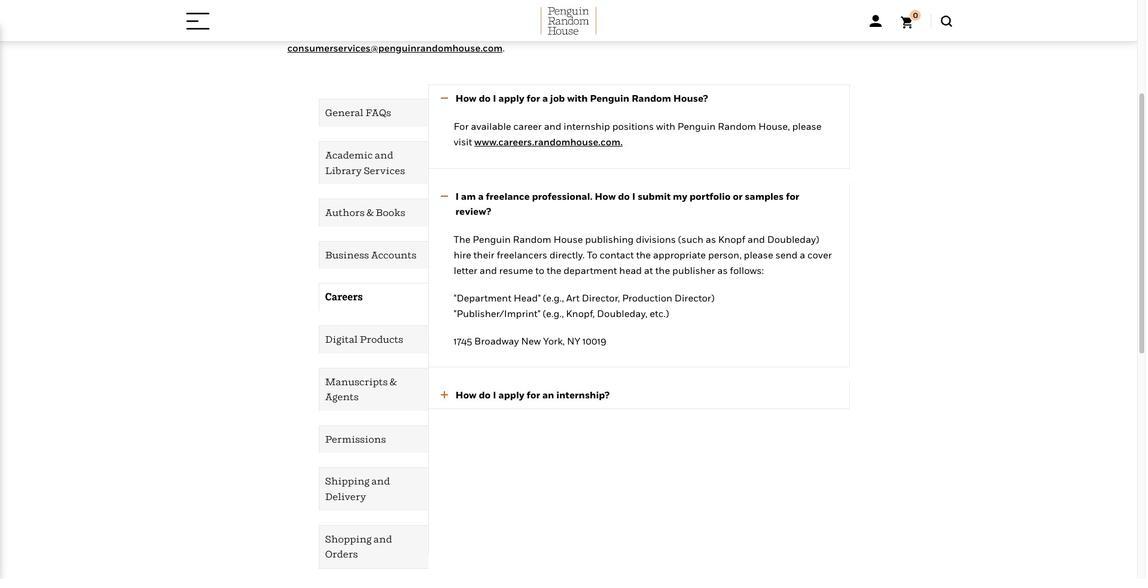 Task type: describe. For each thing, give the bounding box(es) containing it.
order
[[345, 26, 369, 38]]

how inside i am a freelance professional.  how do i submit my portfolio or samples for review?
[[595, 190, 616, 202]]

head
[[619, 264, 642, 276]]

your
[[386, 26, 406, 38]]

doubleday)
[[767, 233, 819, 245]]

i left submit
[[632, 190, 636, 202]]

accounts
[[371, 249, 417, 261]]

authors & books
[[325, 207, 405, 218]]

ny
[[567, 335, 581, 347]]

and down their at the left of the page
[[480, 264, 497, 276]]

general
[[325, 107, 364, 119]]

penguin inside the penguin random house publishing divisions (such as knopf and doubleday) hire their freelancers directly. to contact the appropriate person, please send a cover letter and resume to the department head at the publisher as follows:
[[473, 233, 511, 245]]

and inside the welcome to the penguin random house frequently asked questions page. you will find the most frequently asked questions regarding our books, our authors, and personal orders addressed in the categories below. for support related to a retail or promotional order for your business, please contact our customer service team at consumerservices@penguinrandomhouse.com .
[[440, 11, 457, 23]]

welcome
[[288, 0, 329, 8]]

questions
[[552, 0, 598, 8]]

random inside for available career and internship positions with penguin random house, please visit
[[718, 120, 756, 132]]

please inside the welcome to the penguin random house frequently asked questions page. you will find the most frequently asked questions regarding our books, our authors, and personal orders addressed in the categories below. for support related to a retail or promotional order for your business, please contact our customer service team at consumerservices@penguinrandomhouse.com .
[[453, 26, 483, 38]]

promotional
[[288, 26, 343, 38]]

internship?
[[557, 389, 610, 401]]

submit
[[638, 190, 671, 202]]

contact inside the welcome to the penguin random house frequently asked questions page. you will find the most frequently asked questions regarding our books, our authors, and personal orders addressed in the categories below. for support related to a retail or promotional order for your business, please contact our customer service team at consumerservices@penguinrandomhouse.com .
[[485, 26, 519, 38]]

authors & books link
[[319, 199, 428, 227]]

www.careers.randomhouse.com. link
[[475, 136, 623, 148]]

review?
[[456, 205, 491, 217]]

permissions
[[325, 433, 386, 445]]

do inside i am a freelance professional.  how do i submit my portfolio or samples for review?
[[618, 190, 630, 202]]

and inside shipping and delivery
[[372, 475, 390, 487]]

apply for a
[[499, 92, 525, 104]]

general faqs
[[325, 107, 391, 119]]

at inside the welcome to the penguin random house frequently asked questions page. you will find the most frequently asked questions regarding our books, our authors, and personal orders addressed in the categories below. for support related to a retail or promotional order for your business, please contact our customer service team at consumerservices@penguinrandomhouse.com .
[[646, 26, 655, 38]]

categories
[[609, 11, 657, 23]]

portfolio
[[690, 190, 731, 202]]

business accounts link
[[319, 242, 428, 269]]

(such
[[678, 233, 704, 245]]

will
[[646, 0, 661, 8]]

and inside shopping and orders
[[374, 533, 392, 545]]

faqs
[[366, 107, 391, 119]]

or inside the welcome to the penguin random house frequently asked questions page. you will find the most frequently asked questions regarding our books, our authors, and personal orders addressed in the categories below. for support related to a retail or promotional order for your business, please contact our customer service team at consumerservices@penguinrandomhouse.com .
[[823, 11, 832, 23]]

shipping
[[325, 475, 370, 487]]

for available career and internship positions with penguin random house, please visit
[[454, 120, 822, 148]]

business,
[[409, 26, 451, 38]]

0 horizontal spatial our
[[334, 11, 349, 23]]

penguin up "internship"
[[590, 92, 630, 104]]

samples
[[745, 190, 784, 202]]

permissions link
[[319, 426, 428, 453]]

knopf,
[[566, 307, 595, 319]]

production
[[622, 292, 673, 304]]

freelancers
[[497, 249, 547, 261]]

for inside for available career and internship positions with penguin random house, please visit
[[454, 120, 469, 132]]

with inside for available career and internship positions with penguin random house, please visit
[[656, 120, 676, 132]]

i left am
[[456, 190, 459, 202]]

publisher
[[672, 264, 715, 276]]

how do i apply for an internship? link
[[429, 388, 837, 403]]

a inside the penguin random house publishing divisions (such as knopf and doubleday) hire their freelancers directly. to contact the appropriate person, please send a cover letter and resume to the department head at the publisher as follows:
[[800, 249, 806, 261]]

consumerservices@penguinrandomhouse.com
[[288, 42, 503, 54]]

0 vertical spatial with
[[567, 92, 588, 104]]

doubleday,
[[597, 307, 648, 319]]

do for how do i apply for an internship?
[[479, 389, 491, 401]]

a inside i am a freelance professional.  how do i submit my portfolio or samples for review?
[[478, 190, 484, 202]]

& for manuscripts
[[390, 375, 397, 387]]

how do i apply for a job with penguin random house? link
[[429, 91, 837, 106]]

publishing
[[585, 233, 634, 245]]

business accounts
[[325, 249, 417, 261]]

you
[[627, 0, 644, 8]]

1745
[[454, 335, 472, 347]]

support
[[707, 11, 742, 23]]

shipping and delivery
[[325, 475, 390, 503]]

hire
[[454, 249, 471, 261]]

for inside the welcome to the penguin random house frequently asked questions page. you will find the most frequently asked questions regarding our books, our authors, and personal orders addressed in the categories below. for support related to a retail or promotional order for your business, please contact our customer service team at consumerservices@penguinrandomhouse.com .
[[372, 26, 384, 38]]

divisions
[[636, 233, 676, 245]]

1745 broadway new york, ny 10019
[[454, 335, 607, 347]]

how for how do i apply for a job with penguin random house?
[[456, 92, 477, 104]]

their
[[474, 249, 495, 261]]

director)
[[675, 292, 715, 304]]

service
[[586, 26, 619, 38]]

find
[[663, 0, 681, 8]]

products
[[360, 333, 403, 345]]

manuscripts
[[325, 375, 388, 387]]

library
[[325, 164, 362, 176]]

please inside the penguin random house publishing divisions (such as knopf and doubleday) hire their freelancers directly. to contact the appropriate person, please send a cover letter and resume to the department head at the publisher as follows:
[[744, 249, 774, 261]]

freelance
[[486, 190, 530, 202]]

i am a freelance professional.  how do i submit my portfolio or samples for review? link
[[429, 189, 837, 219]]

"department
[[454, 292, 512, 304]]

the up books,
[[342, 0, 357, 8]]

the down divisions at the top of the page
[[636, 249, 651, 261]]

apply for an
[[499, 389, 525, 401]]

related
[[744, 11, 776, 23]]

manuscripts & agents link
[[319, 368, 428, 411]]

page.
[[600, 0, 625, 8]]

below.
[[659, 11, 687, 23]]

frequently
[[472, 0, 520, 8]]

how do i apply for an internship?
[[456, 389, 610, 401]]

menu containing general faqs
[[288, 99, 428, 569]]

follows:
[[730, 264, 764, 276]]

the down appropriate
[[656, 264, 670, 276]]



Task type: locate. For each thing, give the bounding box(es) containing it.
0 horizontal spatial for
[[454, 120, 469, 132]]

how down 1745
[[456, 389, 477, 401]]

our up order
[[334, 11, 349, 23]]

0 vertical spatial at
[[646, 26, 655, 38]]

i up available
[[493, 92, 496, 104]]

& for authors
[[367, 207, 374, 218]]

delivery
[[325, 491, 366, 503]]

do up available
[[479, 92, 491, 104]]

digital products link
[[319, 326, 428, 353]]

house
[[440, 0, 470, 8], [554, 233, 583, 245]]

careers link
[[319, 284, 428, 311]]

(e.g., left art
[[543, 292, 564, 304]]

i left an
[[493, 389, 496, 401]]

1 vertical spatial (e.g.,
[[543, 307, 564, 319]]

at right team
[[646, 26, 655, 38]]

1 vertical spatial &
[[390, 375, 397, 387]]

random up authors,
[[400, 0, 438, 8]]

and right shopping
[[374, 533, 392, 545]]

to inside the penguin random house publishing divisions (such as knopf and doubleday) hire their freelancers directly. to contact the appropriate person, please send a cover letter and resume to the department head at the publisher as follows:
[[536, 264, 545, 276]]

penguin
[[359, 0, 398, 8], [590, 92, 630, 104], [678, 120, 716, 132], [473, 233, 511, 245]]

contact
[[485, 26, 519, 38], [600, 249, 634, 261]]

personal
[[460, 11, 499, 23]]

the right "in"
[[593, 11, 607, 23]]

1 vertical spatial for
[[454, 120, 469, 132]]

for
[[372, 26, 384, 38], [527, 92, 540, 104], [786, 190, 800, 202], [527, 389, 540, 401]]

(e.g.,
[[543, 292, 564, 304], [543, 307, 564, 319]]

please up follows:
[[744, 249, 774, 261]]

shopping
[[325, 533, 372, 545]]

and inside academic and library services
[[375, 149, 393, 161]]

contact inside the penguin random house publishing divisions (such as knopf and doubleday) hire their freelancers directly. to contact the appropriate person, please send a cover letter and resume to the department head at the publisher as follows:
[[600, 249, 634, 261]]

random
[[400, 0, 438, 8], [632, 92, 671, 104], [718, 120, 756, 132], [513, 233, 551, 245]]

head"
[[514, 292, 541, 304]]

1 horizontal spatial our
[[383, 11, 398, 23]]

0 vertical spatial to
[[331, 0, 340, 8]]

2 vertical spatial to
[[536, 264, 545, 276]]

the penguin random house publishing divisions (such as knopf and doubleday) hire their freelancers directly. to contact the appropriate person, please send a cover letter and resume to the department head at the publisher as follows:
[[454, 233, 832, 276]]

at inside the penguin random house publishing divisions (such as knopf and doubleday) hire their freelancers directly. to contact the appropriate person, please send a cover letter and resume to the department head at the publisher as follows:
[[644, 264, 653, 276]]

for inside how do i apply for a job with penguin random house? link
[[527, 92, 540, 104]]

0 horizontal spatial with
[[567, 92, 588, 104]]

a right the 'send'
[[800, 249, 806, 261]]

do for how do i apply for a job with penguin random house?
[[479, 92, 491, 104]]

1 horizontal spatial house
[[554, 233, 583, 245]]

penguin random house image
[[541, 7, 597, 35]]

department
[[564, 264, 617, 276]]

0 horizontal spatial to
[[331, 0, 340, 8]]

0 vertical spatial contact
[[485, 26, 519, 38]]

available
[[471, 120, 511, 132]]

a down asked
[[789, 11, 795, 23]]

0 horizontal spatial please
[[453, 26, 483, 38]]

please
[[453, 26, 483, 38], [792, 120, 822, 132], [744, 249, 774, 261]]

knopf
[[719, 233, 746, 245]]

2 (e.g., from the top
[[543, 307, 564, 319]]

and right shipping
[[372, 475, 390, 487]]

frequently
[[726, 0, 772, 8]]

for left job
[[527, 92, 540, 104]]

asked
[[523, 0, 550, 8]]

1 vertical spatial apply
[[499, 389, 525, 401]]

2 vertical spatial do
[[479, 389, 491, 401]]

my
[[673, 190, 688, 202]]

agents
[[325, 391, 359, 403]]

books,
[[352, 11, 381, 23]]

to down asked
[[778, 11, 787, 23]]

welcome to the penguin random house frequently asked questions page. you will find the most frequently asked questions regarding our books, our authors, and personal orders addressed in the categories below. for support related to a retail or promotional order for your business, please contact our customer service team at consumerservices@penguinrandomhouse.com .
[[288, 0, 848, 54]]

our down orders
[[521, 26, 537, 38]]

menu
[[288, 99, 428, 569]]

1 horizontal spatial or
[[823, 11, 832, 23]]

0 vertical spatial do
[[479, 92, 491, 104]]

how inside how do i apply for an internship? link
[[456, 389, 477, 401]]

penguin down house?
[[678, 120, 716, 132]]

a right am
[[478, 190, 484, 202]]

0 vertical spatial (e.g.,
[[543, 292, 564, 304]]

for
[[689, 11, 704, 23], [454, 120, 469, 132]]

broadway
[[475, 335, 519, 347]]

2 horizontal spatial please
[[792, 120, 822, 132]]

do down broadway
[[479, 389, 491, 401]]

www.careers.randomhouse.com.
[[475, 136, 623, 148]]

cover
[[808, 249, 832, 261]]

am
[[461, 190, 476, 202]]

house?
[[674, 92, 708, 104]]

1 vertical spatial to
[[778, 11, 787, 23]]

visit
[[454, 136, 472, 148]]

0 vertical spatial &
[[367, 207, 374, 218]]

"department head" (e.g., art director, production director) "publisher/imprint" (e.g., knopf, doubleday, etc.)
[[454, 292, 715, 319]]

1 horizontal spatial with
[[656, 120, 676, 132]]

for down most
[[689, 11, 704, 23]]

house up directly.
[[554, 233, 583, 245]]

art
[[566, 292, 580, 304]]

with right positions
[[656, 120, 676, 132]]

2 horizontal spatial our
[[521, 26, 537, 38]]

as
[[706, 233, 716, 245], [718, 264, 728, 276]]

resume
[[499, 264, 533, 276]]

digital products
[[325, 333, 403, 345]]

how do i apply for a job with penguin random house?
[[456, 92, 708, 104]]

or down questions
[[823, 11, 832, 23]]

0 vertical spatial house
[[440, 0, 470, 8]]

for inside i am a freelance professional.  how do i submit my portfolio or samples for review?
[[786, 190, 800, 202]]

& right manuscripts
[[390, 375, 397, 387]]

0 vertical spatial for
[[689, 11, 704, 23]]

appropriate
[[653, 249, 706, 261]]

team
[[621, 26, 644, 38]]

for left the your
[[372, 26, 384, 38]]

1 horizontal spatial for
[[689, 11, 704, 23]]

2 vertical spatial please
[[744, 249, 774, 261]]

new
[[521, 335, 541, 347]]

1 (e.g., from the top
[[543, 292, 564, 304]]

customer
[[539, 26, 583, 38]]

york,
[[543, 335, 565, 347]]

0 vertical spatial apply
[[499, 92, 525, 104]]

2 apply from the top
[[499, 389, 525, 401]]

1 apply from the top
[[499, 92, 525, 104]]

and up services
[[375, 149, 393, 161]]

0 vertical spatial how
[[456, 92, 477, 104]]

please down 'personal'
[[453, 26, 483, 38]]

orders
[[501, 11, 530, 23]]

please inside for available career and internship positions with penguin random house, please visit
[[792, 120, 822, 132]]

a inside the welcome to the penguin random house frequently asked questions page. you will find the most frequently asked questions regarding our books, our authors, and personal orders addressed in the categories below. for support related to a retail or promotional order for your business, please contact our customer service team at consumerservices@penguinrandomhouse.com .
[[789, 11, 795, 23]]

shopping and orders link
[[319, 526, 428, 568]]

(e.g., left knopf,
[[543, 307, 564, 319]]

our up the your
[[383, 11, 398, 23]]

job
[[550, 92, 565, 104]]

a left job
[[543, 92, 548, 104]]

to
[[331, 0, 340, 8], [778, 11, 787, 23], [536, 264, 545, 276]]

our
[[334, 11, 349, 23], [383, 11, 398, 23], [521, 26, 537, 38]]

and up 'www.careers.randomhouse.com.'
[[544, 120, 562, 132]]

0 horizontal spatial or
[[733, 190, 743, 202]]

books
[[376, 207, 405, 218]]

penguin up their at the left of the page
[[473, 233, 511, 245]]

orders
[[325, 548, 358, 560]]

and right the knopf
[[748, 233, 765, 245]]

the down directly.
[[547, 264, 562, 276]]

internship
[[564, 120, 610, 132]]

authors
[[325, 207, 365, 218]]

1 vertical spatial please
[[792, 120, 822, 132]]

random inside the penguin random house publishing divisions (such as knopf and doubleday) hire their freelancers directly. to contact the appropriate person, please send a cover letter and resume to the department head at the publisher as follows:
[[513, 233, 551, 245]]

to down freelancers
[[536, 264, 545, 276]]

professional.
[[532, 190, 593, 202]]

services
[[364, 164, 405, 176]]

1 horizontal spatial as
[[718, 264, 728, 276]]

1 horizontal spatial please
[[744, 249, 774, 261]]

for left an
[[527, 389, 540, 401]]

addressed
[[533, 11, 579, 23]]

10019
[[583, 335, 607, 347]]

1 vertical spatial as
[[718, 264, 728, 276]]

random up freelancers
[[513, 233, 551, 245]]

how
[[456, 92, 477, 104], [595, 190, 616, 202], [456, 389, 477, 401]]

manuscripts & agents
[[325, 375, 397, 403]]

for up visit
[[454, 120, 469, 132]]

random inside the welcome to the penguin random house frequently asked questions page. you will find the most frequently asked questions regarding our books, our authors, and personal orders addressed in the categories below. for support related to a retail or promotional order for your business, please contact our customer service team at consumerservices@penguinrandomhouse.com .
[[400, 0, 438, 8]]

how up available
[[456, 92, 477, 104]]

the right the find
[[684, 0, 698, 8]]

.
[[503, 42, 505, 54]]

1 vertical spatial how
[[595, 190, 616, 202]]

1 vertical spatial or
[[733, 190, 743, 202]]

&
[[367, 207, 374, 218], [390, 375, 397, 387]]

1 vertical spatial house
[[554, 233, 583, 245]]

0 horizontal spatial &
[[367, 207, 374, 218]]

house inside the welcome to the penguin random house frequently asked questions page. you will find the most frequently asked questions regarding our books, our authors, and personal orders addressed in the categories below. for support related to a retail or promotional order for your business, please contact our customer service team at consumerservices@penguinrandomhouse.com .
[[440, 0, 470, 8]]

careers
[[325, 291, 363, 303]]

0 horizontal spatial house
[[440, 0, 470, 8]]

most
[[700, 0, 723, 8]]

1 vertical spatial contact
[[600, 249, 634, 261]]

sign in image
[[870, 15, 882, 27]]

random left house,
[[718, 120, 756, 132]]

i
[[493, 92, 496, 104], [456, 190, 459, 202], [632, 190, 636, 202], [493, 389, 496, 401]]

as down "person,"
[[718, 264, 728, 276]]

random up positions
[[632, 92, 671, 104]]

retail
[[797, 11, 820, 23]]

asked
[[774, 0, 801, 8]]

1 horizontal spatial to
[[536, 264, 545, 276]]

2 horizontal spatial to
[[778, 11, 787, 23]]

as right (such
[[706, 233, 716, 245]]

or left samples
[[733, 190, 743, 202]]

and
[[440, 11, 457, 23], [544, 120, 562, 132], [375, 149, 393, 161], [748, 233, 765, 245], [480, 264, 497, 276], [372, 475, 390, 487], [374, 533, 392, 545]]

1 horizontal spatial &
[[390, 375, 397, 387]]

to right 'welcome'
[[331, 0, 340, 8]]

1 vertical spatial with
[[656, 120, 676, 132]]

& inside manuscripts & agents
[[390, 375, 397, 387]]

0 vertical spatial as
[[706, 233, 716, 245]]

contact up .
[[485, 26, 519, 38]]

"publisher/imprint"
[[454, 307, 541, 319]]

the
[[454, 233, 471, 245]]

penguin up books,
[[359, 0, 398, 8]]

send
[[776, 249, 798, 261]]

0 horizontal spatial contact
[[485, 26, 519, 38]]

questions
[[803, 0, 848, 8]]

0 vertical spatial or
[[823, 11, 832, 23]]

penguin inside for available career and internship positions with penguin random house, please visit
[[678, 120, 716, 132]]

how right professional.
[[595, 190, 616, 202]]

please right house,
[[792, 120, 822, 132]]

academic
[[325, 149, 373, 161]]

and up business,
[[440, 11, 457, 23]]

positions
[[613, 120, 654, 132]]

apply up career
[[499, 92, 525, 104]]

0 vertical spatial please
[[453, 26, 483, 38]]

or inside i am a freelance professional.  how do i submit my portfolio or samples for review?
[[733, 190, 743, 202]]

or
[[823, 11, 832, 23], [733, 190, 743, 202]]

do left submit
[[618, 190, 630, 202]]

to
[[587, 249, 598, 261]]

academic and library services
[[325, 149, 405, 176]]

0 horizontal spatial as
[[706, 233, 716, 245]]

how for how do i apply for an internship?
[[456, 389, 477, 401]]

with right job
[[567, 92, 588, 104]]

apply left an
[[499, 389, 525, 401]]

and inside for available career and internship positions with penguin random house, please visit
[[544, 120, 562, 132]]

digital
[[325, 333, 358, 345]]

1 horizontal spatial contact
[[600, 249, 634, 261]]

penguin inside the welcome to the penguin random house frequently asked questions page. you will find the most frequently asked questions regarding our books, our authors, and personal orders addressed in the categories below. for support related to a retail or promotional order for your business, please contact our customer service team at consumerservices@penguinrandomhouse.com .
[[359, 0, 398, 8]]

at right head
[[644, 264, 653, 276]]

1 vertical spatial do
[[618, 190, 630, 202]]

for inside how do i apply for an internship? link
[[527, 389, 540, 401]]

shopping cart image
[[901, 10, 921, 29]]

house inside the penguin random house publishing divisions (such as knopf and doubleday) hire their freelancers directly. to contact the appropriate person, please send a cover letter and resume to the department head at the publisher as follows:
[[554, 233, 583, 245]]

search image
[[941, 15, 952, 27]]

consumerservices@penguinrandomhouse.com link
[[288, 42, 503, 54]]

contact down publishing
[[600, 249, 634, 261]]

house up 'personal'
[[440, 0, 470, 8]]

1 vertical spatial at
[[644, 264, 653, 276]]

2 vertical spatial how
[[456, 389, 477, 401]]

for inside the welcome to the penguin random house frequently asked questions page. you will find the most frequently asked questions regarding our books, our authors, and personal orders addressed in the categories below. for support related to a retail or promotional order for your business, please contact our customer service team at consumerservices@penguinrandomhouse.com .
[[689, 11, 704, 23]]

how inside how do i apply for a job with penguin random house? link
[[456, 92, 477, 104]]

& left books
[[367, 207, 374, 218]]

for right samples
[[786, 190, 800, 202]]

directly.
[[550, 249, 585, 261]]



Task type: vqa. For each thing, say whether or not it's contained in the screenshot.
teams
no



